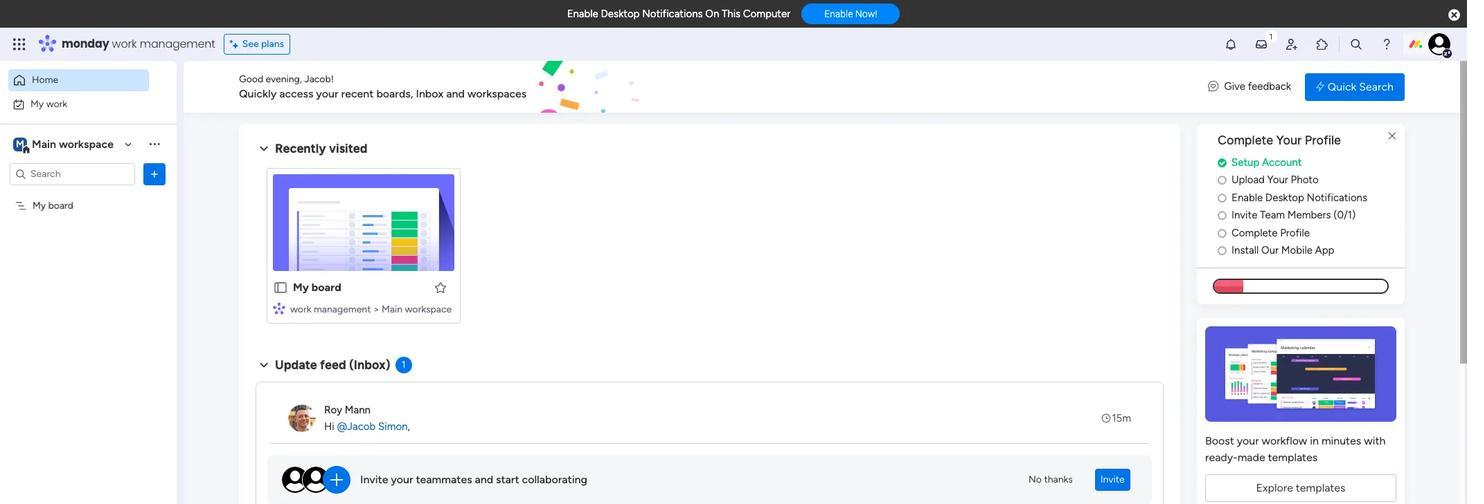 Task type: describe. For each thing, give the bounding box(es) containing it.
in
[[1310, 435, 1319, 448]]

recently
[[275, 141, 326, 157]]

templates inside boost your workflow in minutes with ready-made templates
[[1268, 451, 1318, 465]]

(inbox)
[[349, 358, 390, 373]]

this
[[722, 8, 741, 20]]

invite team members (0/1)
[[1232, 209, 1356, 222]]

start
[[496, 474, 519, 487]]

your inside good evening, jacob! quickly access your recent boards, inbox and workspaces
[[316, 87, 338, 100]]

upload your photo link
[[1218, 173, 1405, 188]]

update
[[275, 358, 317, 373]]

select product image
[[12, 37, 26, 51]]

members
[[1288, 209, 1331, 222]]

mann
[[345, 404, 371, 417]]

install
[[1232, 245, 1259, 257]]

2 vertical spatial work
[[290, 304, 311, 316]]

quick
[[1328, 80, 1356, 93]]

thanks
[[1044, 474, 1073, 486]]

boost
[[1205, 435, 1234, 448]]

workspace options image
[[148, 137, 161, 151]]

v2 bolt switch image
[[1316, 79, 1324, 95]]

home button
[[8, 69, 149, 91]]

monday work management
[[62, 36, 215, 52]]

work for my
[[46, 98, 67, 110]]

team
[[1260, 209, 1285, 222]]

your for invite your teammates and start collaborating
[[391, 474, 413, 487]]

quickly
[[239, 87, 277, 100]]

options image
[[148, 167, 161, 181]]

notifications for enable desktop notifications on this computer
[[642, 8, 703, 20]]

see plans
[[242, 38, 284, 50]]

invite for your
[[360, 474, 388, 487]]

jacob simon image
[[1428, 33, 1450, 55]]

close update feed (inbox) image
[[256, 357, 272, 374]]

setup
[[1232, 156, 1260, 169]]

roy mann image
[[288, 405, 316, 433]]

boost your workflow in minutes with ready-made templates
[[1205, 435, 1386, 465]]

0 vertical spatial workspace
[[59, 137, 114, 151]]

my inside list box
[[33, 200, 46, 212]]

collaborating
[[522, 474, 587, 487]]

dapulse close image
[[1448, 8, 1460, 22]]

invite inside button
[[1101, 474, 1125, 486]]

your for complete
[[1276, 133, 1302, 148]]

no thanks
[[1029, 474, 1073, 486]]

evening,
[[266, 73, 302, 85]]

my board list box
[[0, 191, 177, 405]]

explore templates button
[[1205, 475, 1396, 503]]

enable for enable now!
[[824, 8, 853, 20]]

main workspace
[[32, 137, 114, 151]]

give feedback
[[1224, 81, 1291, 93]]

my work
[[30, 98, 67, 110]]

minutes
[[1322, 435, 1361, 448]]

1 horizontal spatial my board
[[293, 281, 341, 294]]

made
[[1238, 451, 1265, 465]]

close recently visited image
[[256, 141, 272, 157]]

1 vertical spatial board
[[312, 281, 341, 294]]

circle o image for enable
[[1218, 193, 1227, 204]]

public board image
[[273, 281, 288, 296]]

see
[[242, 38, 259, 50]]

computer
[[743, 8, 790, 20]]

good evening, jacob! quickly access your recent boards, inbox and workspaces
[[239, 73, 527, 100]]

dapulse x slim image
[[1384, 128, 1401, 145]]

work for monday
[[112, 36, 137, 52]]

invite members image
[[1285, 37, 1299, 51]]

setup account
[[1232, 156, 1302, 169]]

feedback
[[1248, 81, 1291, 93]]

upload your photo
[[1232, 174, 1319, 187]]

invite for team
[[1232, 209, 1258, 222]]

notifications for enable desktop notifications
[[1307, 192, 1367, 204]]

check circle image
[[1218, 158, 1227, 168]]

give
[[1224, 81, 1245, 93]]

enable desktop notifications on this computer
[[567, 8, 790, 20]]

>
[[373, 304, 379, 316]]

see plans button
[[224, 34, 290, 55]]

complete profile
[[1232, 227, 1310, 240]]

roy mann
[[324, 404, 371, 417]]

our
[[1261, 245, 1279, 257]]

1 vertical spatial profile
[[1280, 227, 1310, 240]]

Search in workspace field
[[29, 166, 116, 182]]

15m
[[1112, 413, 1131, 425]]

update feed (inbox)
[[275, 358, 390, 373]]

recently visited
[[275, 141, 367, 157]]

quick search button
[[1305, 73, 1405, 101]]

boards,
[[376, 87, 413, 100]]

setup account link
[[1218, 155, 1405, 171]]

monday
[[62, 36, 109, 52]]



Task type: locate. For each thing, give the bounding box(es) containing it.
invite your teammates and start collaborating
[[360, 474, 587, 487]]

board down search in workspace field
[[48, 200, 73, 212]]

1 circle o image from the top
[[1218, 175, 1227, 186]]

enable
[[567, 8, 598, 20], [824, 8, 853, 20], [1232, 192, 1263, 204]]

0 horizontal spatial enable
[[567, 8, 598, 20]]

main
[[32, 137, 56, 151], [382, 304, 403, 316]]

circle o image for invite
[[1218, 211, 1227, 221]]

1 horizontal spatial enable
[[824, 8, 853, 20]]

management
[[140, 36, 215, 52], [314, 304, 371, 316]]

your for upload
[[1267, 174, 1288, 187]]

your up account
[[1276, 133, 1302, 148]]

v2 user feedback image
[[1208, 79, 1219, 95]]

2 circle o image from the top
[[1218, 193, 1227, 204]]

1 horizontal spatial board
[[312, 281, 341, 294]]

jacob!
[[304, 73, 334, 85]]

0 horizontal spatial management
[[140, 36, 215, 52]]

1 vertical spatial your
[[1267, 174, 1288, 187]]

complete for complete profile
[[1232, 227, 1278, 240]]

2 vertical spatial your
[[391, 474, 413, 487]]

with
[[1364, 435, 1386, 448]]

1 vertical spatial my
[[33, 200, 46, 212]]

4 circle o image from the top
[[1218, 246, 1227, 256]]

your down account
[[1267, 174, 1288, 187]]

option
[[0, 193, 177, 196]]

my board down search in workspace field
[[33, 200, 73, 212]]

main right >
[[382, 304, 403, 316]]

workflow
[[1262, 435, 1307, 448]]

0 horizontal spatial desktop
[[601, 8, 640, 20]]

1 horizontal spatial main
[[382, 304, 403, 316]]

work management > main workspace
[[290, 304, 452, 316]]

and left start
[[475, 474, 493, 487]]

work up update
[[290, 304, 311, 316]]

enable desktop notifications
[[1232, 192, 1367, 204]]

recent
[[341, 87, 374, 100]]

2 vertical spatial my
[[293, 281, 309, 294]]

complete for complete your profile
[[1218, 133, 1273, 148]]

feed
[[320, 358, 346, 373]]

0 vertical spatial templates
[[1268, 451, 1318, 465]]

0 horizontal spatial main
[[32, 137, 56, 151]]

enable inside button
[[824, 8, 853, 20]]

enable for enable desktop notifications on this computer
[[567, 8, 598, 20]]

1 vertical spatial management
[[314, 304, 371, 316]]

templates right explore
[[1296, 482, 1346, 495]]

circle o image inside install our mobile app link
[[1218, 246, 1227, 256]]

ready-
[[1205, 451, 1238, 465]]

board inside list box
[[48, 200, 73, 212]]

0 horizontal spatial your
[[316, 87, 338, 100]]

help image
[[1380, 37, 1394, 51]]

your
[[316, 87, 338, 100], [1237, 435, 1259, 448], [391, 474, 413, 487]]

board right public board image
[[312, 281, 341, 294]]

(0/1)
[[1334, 209, 1356, 222]]

0 horizontal spatial work
[[46, 98, 67, 110]]

profile up setup account link
[[1305, 133, 1341, 148]]

1 horizontal spatial invite
[[1101, 474, 1125, 486]]

explore templates
[[1256, 482, 1346, 495]]

enable now! button
[[802, 4, 900, 24]]

invite team members (0/1) link
[[1218, 208, 1405, 224]]

mobile
[[1281, 245, 1313, 257]]

my right public board image
[[293, 281, 309, 294]]

3 circle o image from the top
[[1218, 211, 1227, 221]]

0 vertical spatial board
[[48, 200, 73, 212]]

1 horizontal spatial desktop
[[1265, 192, 1304, 204]]

your left teammates at the bottom left of the page
[[391, 474, 413, 487]]

invite
[[1232, 209, 1258, 222], [360, 474, 388, 487], [1101, 474, 1125, 486]]

work
[[112, 36, 137, 52], [46, 98, 67, 110], [290, 304, 311, 316]]

work inside button
[[46, 98, 67, 110]]

main right workspace icon
[[32, 137, 56, 151]]

desktop for enable desktop notifications on this computer
[[601, 8, 640, 20]]

0 vertical spatial your
[[1276, 133, 1302, 148]]

and
[[446, 87, 465, 100], [475, 474, 493, 487]]

1 vertical spatial notifications
[[1307, 192, 1367, 204]]

workspace up search in workspace field
[[59, 137, 114, 151]]

notifications inside enable desktop notifications link
[[1307, 192, 1367, 204]]

notifications
[[642, 8, 703, 20], [1307, 192, 1367, 204]]

0 horizontal spatial board
[[48, 200, 73, 212]]

no
[[1029, 474, 1042, 486]]

photo
[[1291, 174, 1319, 187]]

0 horizontal spatial my board
[[33, 200, 73, 212]]

2 horizontal spatial your
[[1237, 435, 1259, 448]]

app
[[1315, 245, 1334, 257]]

1 horizontal spatial notifications
[[1307, 192, 1367, 204]]

complete profile link
[[1218, 226, 1405, 241]]

desktop for enable desktop notifications
[[1265, 192, 1304, 204]]

2 horizontal spatial work
[[290, 304, 311, 316]]

0 horizontal spatial invite
[[360, 474, 388, 487]]

0 horizontal spatial workspace
[[59, 137, 114, 151]]

1 vertical spatial and
[[475, 474, 493, 487]]

teammates
[[416, 474, 472, 487]]

my work button
[[8, 93, 149, 115]]

now!
[[855, 8, 877, 20]]

1 vertical spatial work
[[46, 98, 67, 110]]

your for boost your workflow in minutes with ready-made templates
[[1237, 435, 1259, 448]]

templates image image
[[1209, 327, 1392, 422]]

workspace down add to favorites image
[[405, 304, 452, 316]]

invite button
[[1095, 470, 1130, 492]]

and inside good evening, jacob! quickly access your recent boards, inbox and workspaces
[[446, 87, 465, 100]]

inbox
[[416, 87, 444, 100]]

1 vertical spatial workspace
[[405, 304, 452, 316]]

1 horizontal spatial work
[[112, 36, 137, 52]]

0 vertical spatial complete
[[1218, 133, 1273, 148]]

1 vertical spatial complete
[[1232, 227, 1278, 240]]

apps image
[[1315, 37, 1329, 51]]

plans
[[261, 38, 284, 50]]

work down home
[[46, 98, 67, 110]]

your
[[1276, 133, 1302, 148], [1267, 174, 1288, 187]]

0 vertical spatial main
[[32, 137, 56, 151]]

complete
[[1218, 133, 1273, 148], [1232, 227, 1278, 240]]

complete up setup
[[1218, 133, 1273, 148]]

1 horizontal spatial and
[[475, 474, 493, 487]]

m
[[16, 138, 24, 150]]

0 vertical spatial desktop
[[601, 8, 640, 20]]

and right inbox
[[446, 87, 465, 100]]

circle o image for install
[[1218, 246, 1227, 256]]

profile down invite team members (0/1)
[[1280, 227, 1310, 240]]

1 image
[[1265, 28, 1277, 44]]

1
[[402, 359, 406, 371]]

notifications left the on
[[642, 8, 703, 20]]

1 vertical spatial templates
[[1296, 482, 1346, 495]]

board
[[48, 200, 73, 212], [312, 281, 341, 294]]

1 horizontal spatial your
[[391, 474, 413, 487]]

workspace selection element
[[13, 136, 116, 154]]

your inside boost your workflow in minutes with ready-made templates
[[1237, 435, 1259, 448]]

my board right public board image
[[293, 281, 341, 294]]

templates
[[1268, 451, 1318, 465], [1296, 482, 1346, 495]]

complete inside complete profile link
[[1232, 227, 1278, 240]]

0 vertical spatial profile
[[1305, 133, 1341, 148]]

quick search
[[1328, 80, 1394, 93]]

my board inside list box
[[33, 200, 73, 212]]

0 vertical spatial my board
[[33, 200, 73, 212]]

my board
[[33, 200, 73, 212], [293, 281, 341, 294]]

circle o image for upload
[[1218, 175, 1227, 186]]

my
[[30, 98, 44, 110], [33, 200, 46, 212], [293, 281, 309, 294]]

good
[[239, 73, 263, 85]]

workspace
[[59, 137, 114, 151], [405, 304, 452, 316]]

on
[[705, 8, 719, 20]]

search everything image
[[1349, 37, 1363, 51]]

1 vertical spatial my board
[[293, 281, 341, 294]]

0 vertical spatial notifications
[[642, 8, 703, 20]]

templates down workflow
[[1268, 451, 1318, 465]]

install our mobile app
[[1232, 245, 1334, 257]]

circle o image inside invite team members (0/1) link
[[1218, 211, 1227, 221]]

install our mobile app link
[[1218, 243, 1405, 259]]

search
[[1359, 80, 1394, 93]]

0 horizontal spatial and
[[446, 87, 465, 100]]

1 horizontal spatial management
[[314, 304, 371, 316]]

my down search in workspace field
[[33, 200, 46, 212]]

main inside 'workspace selection' element
[[32, 137, 56, 151]]

1 vertical spatial your
[[1237, 435, 1259, 448]]

upload
[[1232, 174, 1265, 187]]

your down 'jacob!'
[[316, 87, 338, 100]]

inbox image
[[1254, 37, 1268, 51]]

my down home
[[30, 98, 44, 110]]

no thanks button
[[1023, 470, 1078, 492]]

notifications image
[[1224, 37, 1238, 51]]

circle o image
[[1218, 228, 1227, 239]]

1 vertical spatial desktop
[[1265, 192, 1304, 204]]

circle o image inside upload your photo link
[[1218, 175, 1227, 186]]

visited
[[329, 141, 367, 157]]

0 horizontal spatial notifications
[[642, 8, 703, 20]]

account
[[1262, 156, 1302, 169]]

my inside button
[[30, 98, 44, 110]]

circle o image inside enable desktop notifications link
[[1218, 193, 1227, 204]]

0 vertical spatial work
[[112, 36, 137, 52]]

workspace image
[[13, 137, 27, 152]]

workspaces
[[467, 87, 527, 100]]

0 vertical spatial management
[[140, 36, 215, 52]]

explore
[[1256, 482, 1293, 495]]

enable desktop notifications link
[[1218, 190, 1405, 206]]

complete your profile
[[1218, 133, 1341, 148]]

work right monday
[[112, 36, 137, 52]]

home
[[32, 74, 58, 86]]

1 vertical spatial main
[[382, 304, 403, 316]]

enable now!
[[824, 8, 877, 20]]

templates inside button
[[1296, 482, 1346, 495]]

circle o image
[[1218, 175, 1227, 186], [1218, 193, 1227, 204], [1218, 211, 1227, 221], [1218, 246, 1227, 256]]

0 vertical spatial and
[[446, 87, 465, 100]]

add to favorites image
[[434, 281, 447, 295]]

0 vertical spatial my
[[30, 98, 44, 110]]

1 horizontal spatial workspace
[[405, 304, 452, 316]]

complete up install
[[1232, 227, 1278, 240]]

2 horizontal spatial invite
[[1232, 209, 1258, 222]]

enable for enable desktop notifications
[[1232, 192, 1263, 204]]

0 vertical spatial your
[[316, 87, 338, 100]]

profile
[[1305, 133, 1341, 148], [1280, 227, 1310, 240]]

notifications up (0/1)
[[1307, 192, 1367, 204]]

roy
[[324, 404, 342, 417]]

access
[[279, 87, 313, 100]]

2 horizontal spatial enable
[[1232, 192, 1263, 204]]

your up made
[[1237, 435, 1259, 448]]



Task type: vqa. For each thing, say whether or not it's contained in the screenshot.
your
yes



